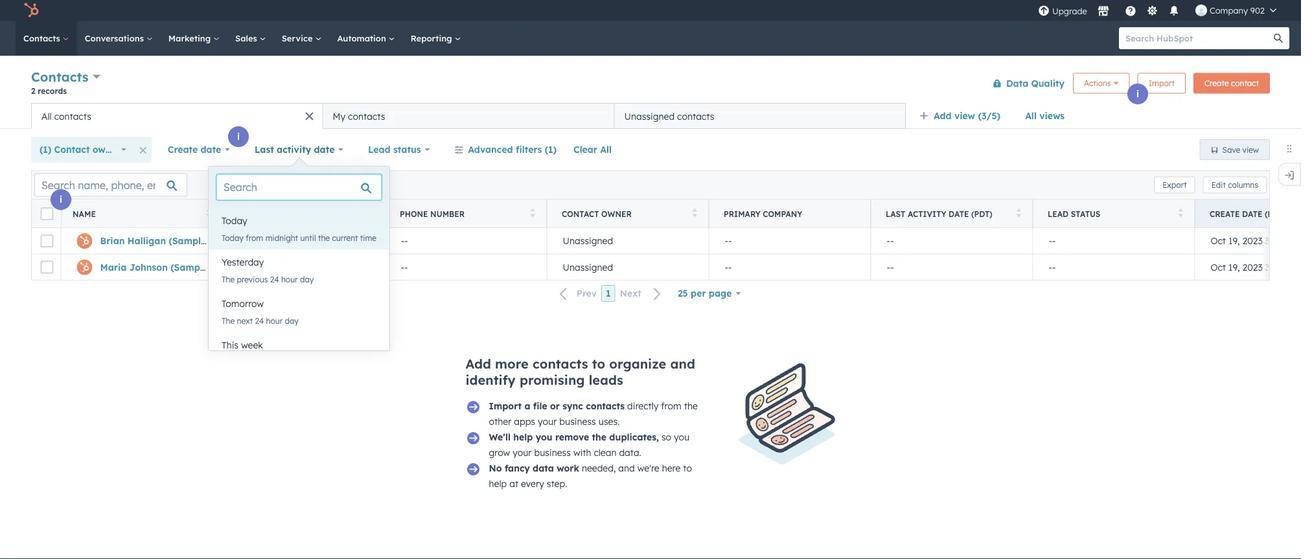 Task type: vqa. For each thing, say whether or not it's contained in the screenshot.
day inside the Yesterday The previous 24 hour day
yes



Task type: locate. For each thing, give the bounding box(es) containing it.
press to sort. element left "primary"
[[693, 208, 698, 219]]

2 the from the top
[[222, 316, 235, 326]]

0 vertical spatial the
[[318, 233, 330, 243]]

help down apps
[[514, 432, 533, 443]]

1 3:47 from the top
[[1266, 235, 1283, 247]]

0 vertical spatial view
[[955, 110, 976, 122]]

view for add
[[955, 110, 976, 122]]

2 horizontal spatial all
[[1026, 110, 1037, 122]]

Search name, phone, email addresses, or company search field
[[34, 173, 187, 197]]

1 vertical spatial unassigned
[[563, 235, 613, 247]]

import up other
[[489, 401, 522, 412]]

-- button
[[385, 228, 547, 254], [1034, 228, 1196, 254], [385, 254, 547, 280], [1034, 254, 1196, 280]]

all left views
[[1026, 110, 1037, 122]]

your inside so you grow your business with clean data.
[[513, 447, 532, 459]]

contacts inside unassigned contacts "button"
[[678, 111, 715, 122]]

create for create contact
[[1205, 78, 1230, 88]]

0 vertical spatial unassigned
[[625, 111, 675, 122]]

view inside popup button
[[955, 110, 976, 122]]

press to sort. image
[[207, 208, 211, 218], [369, 208, 373, 218], [1017, 208, 1022, 218], [1179, 208, 1184, 218]]

press to sort. image for lead status
[[1179, 208, 1184, 218]]

2 unassigned button from the top
[[547, 254, 709, 280]]

0 vertical spatial oct
[[1212, 235, 1227, 247]]

leads
[[589, 372, 624, 388]]

from right directly
[[662, 401, 682, 412]]

1 horizontal spatial date
[[314, 144, 335, 155]]

contacts banner
[[31, 66, 1271, 103]]

press to sort. image down export button
[[1179, 208, 1184, 218]]

press to sort. image up time
[[369, 208, 373, 218]]

1 horizontal spatial import
[[1149, 78, 1175, 88]]

902
[[1251, 5, 1266, 16]]

1 vertical spatial owner
[[602, 209, 632, 219]]

hour inside tomorrow the next 24 hour day
[[266, 316, 283, 326]]

lead inside popup button
[[368, 144, 391, 155]]

0 vertical spatial oct 19, 2023 3:47 pm p
[[1212, 235, 1302, 247]]

contacts down records
[[54, 111, 91, 122]]

1 2023 from the top
[[1243, 235, 1264, 247]]

1 horizontal spatial lead
[[1048, 209, 1069, 219]]

day for yesterday
[[300, 275, 314, 284]]

0 vertical spatial to
[[592, 356, 606, 372]]

owner
[[93, 144, 121, 155], [602, 209, 632, 219]]

1 19, from the top
[[1229, 235, 1241, 247]]

maria johnson (sample contact) link
[[100, 262, 250, 273]]

all right clear
[[601, 144, 612, 155]]

date right activity
[[949, 209, 970, 219]]

search image
[[1275, 34, 1284, 43]]

contact) for bh@hubspot.com
[[209, 235, 248, 247]]

0 vertical spatial business
[[560, 416, 596, 428]]

the inside directly from the other apps your business uses.
[[684, 401, 698, 412]]

0 vertical spatial contact)
[[209, 235, 248, 247]]

unassigned up prev
[[563, 262, 613, 273]]

i left last activity date popup button
[[237, 131, 240, 142]]

date
[[949, 209, 970, 219], [1243, 209, 1263, 219]]

view right save
[[1243, 145, 1260, 155]]

(sample down brian halligan (sample contact)
[[171, 262, 208, 273]]

all down 2 records
[[41, 111, 52, 122]]

contacts inside contacts popup button
[[31, 69, 89, 85]]

0 vertical spatial create
[[1205, 78, 1230, 88]]

hour for yesterday
[[281, 275, 298, 284]]

menu containing company 902
[[1037, 0, 1286, 21]]

marketplaces image
[[1098, 6, 1110, 18]]

24 right previous
[[270, 275, 279, 284]]

1 press to sort. image from the left
[[531, 208, 536, 218]]

unassigned down contact owner
[[563, 235, 613, 247]]

1 vertical spatial import
[[489, 401, 522, 412]]

1 vertical spatial and
[[619, 463, 635, 474]]

add left more
[[466, 356, 491, 372]]

contacts up records
[[31, 69, 89, 85]]

you left remove
[[536, 432, 553, 443]]

import for import a file or sync contacts
[[489, 401, 522, 412]]

all for all contacts
[[41, 111, 52, 122]]

0 horizontal spatial owner
[[93, 144, 121, 155]]

clear all button
[[565, 137, 621, 163]]

(1)
[[40, 144, 51, 155], [545, 144, 557, 155]]

1 unassigned button from the top
[[547, 228, 709, 254]]

6 press to sort. element from the left
[[1179, 208, 1184, 219]]

1 horizontal spatial (pdt)
[[1266, 209, 1287, 219]]

1 vertical spatial i button
[[228, 126, 249, 147]]

business up data on the left of the page
[[535, 447, 571, 459]]

press to sort. element for last activity date (pdt)
[[1017, 208, 1022, 219]]

1 pm from the top
[[1286, 235, 1299, 247]]

i for i button to the right
[[1137, 88, 1140, 100]]

0 vertical spatial 3:47
[[1266, 235, 1283, 247]]

help down no
[[489, 479, 507, 490]]

create
[[1205, 78, 1230, 88], [168, 144, 198, 155], [1211, 209, 1241, 219]]

your down file
[[538, 416, 557, 428]]

1 date from the left
[[201, 144, 221, 155]]

1 vertical spatial last
[[886, 209, 906, 219]]

unassigned for bh@hubspot.com
[[563, 235, 613, 247]]

conversations link
[[77, 21, 161, 56]]

press to sort. image left lead status
[[1017, 208, 1022, 218]]

0 vertical spatial owner
[[93, 144, 121, 155]]

0 horizontal spatial press to sort. image
[[531, 208, 536, 218]]

0 vertical spatial contact
[[54, 144, 90, 155]]

0 vertical spatial lead
[[368, 144, 391, 155]]

0 horizontal spatial day
[[285, 316, 299, 326]]

press to sort. image left "primary"
[[693, 208, 698, 218]]

company 902
[[1210, 5, 1266, 16]]

5 press to sort. element from the left
[[1017, 208, 1022, 219]]

to
[[592, 356, 606, 372], [684, 463, 692, 474]]

create inside button
[[1205, 78, 1230, 88]]

you
[[536, 432, 553, 443], [674, 432, 690, 443]]

press to sort. element for contact owner
[[693, 208, 698, 219]]

2 pm from the top
[[1286, 262, 1299, 273]]

bh@hubspot.com link
[[239, 235, 318, 247]]

contacts down hubspot link
[[23, 33, 63, 43]]

(sample for halligan
[[169, 235, 206, 247]]

0 vertical spatial contacts
[[23, 33, 63, 43]]

this week button
[[209, 333, 390, 359]]

2 (1) from the left
[[545, 144, 557, 155]]

24 inside tomorrow the next 24 hour day
[[255, 316, 264, 326]]

create down edit
[[1211, 209, 1241, 219]]

(pdt) down edit columns button
[[1266, 209, 1287, 219]]

2 oct from the top
[[1212, 262, 1227, 273]]

2 oct 19, 2023 3:47 pm p from the top
[[1212, 262, 1302, 273]]

status
[[1072, 209, 1101, 219]]

day inside tomorrow the next 24 hour day
[[285, 316, 299, 326]]

tomorrow button
[[209, 291, 390, 317]]

1 vertical spatial contact
[[562, 209, 599, 219]]

1 vertical spatial help
[[489, 479, 507, 490]]

1 vertical spatial the
[[222, 316, 235, 326]]

1 horizontal spatial all
[[601, 144, 612, 155]]

save view button
[[1201, 139, 1271, 160]]

2 records
[[31, 86, 67, 96]]

1 vertical spatial 19,
[[1229, 262, 1241, 273]]

1 oct from the top
[[1212, 235, 1227, 247]]

i for the middle i button
[[237, 131, 240, 142]]

0 vertical spatial the
[[222, 275, 235, 284]]

1 horizontal spatial to
[[684, 463, 692, 474]]

0 vertical spatial import
[[1149, 78, 1175, 88]]

your up the fancy
[[513, 447, 532, 459]]

business inside directly from the other apps your business uses.
[[560, 416, 596, 428]]

(sample up maria johnson (sample contact)
[[169, 235, 206, 247]]

25
[[678, 288, 688, 299]]

hour inside yesterday the previous 24 hour day
[[281, 275, 298, 284]]

1 vertical spatial lead
[[1048, 209, 1069, 219]]

contact inside popup button
[[54, 144, 90, 155]]

hour right next
[[266, 316, 283, 326]]

i button left name
[[51, 189, 71, 210]]

add left (3/5)
[[934, 110, 952, 122]]

create date button
[[159, 137, 239, 163]]

view for save
[[1243, 145, 1260, 155]]

0 horizontal spatial the
[[318, 233, 330, 243]]

(1) down all contacts
[[40, 144, 51, 155]]

add inside popup button
[[934, 110, 952, 122]]

day up 'this week' button
[[285, 316, 299, 326]]

1 horizontal spatial view
[[1243, 145, 1260, 155]]

the right until at the left top
[[318, 233, 330, 243]]

press to sort. element left contact owner
[[531, 208, 536, 219]]

0 horizontal spatial (pdt)
[[972, 209, 993, 219]]

1 vertical spatial 2023
[[1243, 262, 1264, 273]]

from down email
[[246, 233, 263, 243]]

time
[[360, 233, 377, 243]]

2 press to sort. image from the left
[[369, 208, 373, 218]]

search button
[[1268, 27, 1290, 49]]

help
[[514, 432, 533, 443], [489, 479, 507, 490]]

primary company
[[724, 209, 803, 219]]

press to sort. element
[[207, 208, 211, 219], [369, 208, 373, 219], [531, 208, 536, 219], [693, 208, 698, 219], [1017, 208, 1022, 219], [1179, 208, 1184, 219]]

number
[[431, 209, 465, 219]]

tomorrow
[[222, 298, 264, 310]]

my contacts button
[[323, 103, 615, 129]]

upgrade
[[1053, 6, 1088, 17]]

unassigned button for bh@hubspot.com
[[547, 228, 709, 254]]

(sample for johnson
[[171, 262, 208, 273]]

actions
[[1085, 78, 1112, 88]]

0 vertical spatial from
[[246, 233, 263, 243]]

the left next
[[222, 316, 235, 326]]

press to sort. image left email
[[207, 208, 211, 218]]

0 horizontal spatial i
[[60, 194, 62, 205]]

contacts up import a file or sync contacts
[[533, 356, 588, 372]]

1 press to sort. element from the left
[[207, 208, 211, 219]]

contacts inside my contacts button
[[348, 111, 385, 122]]

press to sort. element down export button
[[1179, 208, 1184, 219]]

promising
[[520, 372, 585, 388]]

remove
[[556, 432, 590, 443]]

1 the from the top
[[222, 275, 235, 284]]

the right directly
[[684, 401, 698, 412]]

1 vertical spatial to
[[684, 463, 692, 474]]

data
[[533, 463, 554, 474]]

0 horizontal spatial date
[[201, 144, 221, 155]]

contacts up uses.
[[586, 401, 625, 412]]

1 p from the top
[[1302, 235, 1302, 247]]

(pdt) right activity
[[972, 209, 993, 219]]

reporting link
[[403, 21, 469, 56]]

import inside button
[[1149, 78, 1175, 88]]

and right organize
[[671, 356, 696, 372]]

1 horizontal spatial 24
[[270, 275, 279, 284]]

contacts for unassigned contacts
[[678, 111, 715, 122]]

2 p from the top
[[1302, 262, 1302, 273]]

1 vertical spatial your
[[513, 447, 532, 459]]

you right so
[[674, 432, 690, 443]]

19, for emailmaria@hubspot.com
[[1229, 262, 1241, 273]]

list box
[[209, 208, 390, 374]]

here
[[662, 463, 681, 474]]

2 horizontal spatial i button
[[1128, 84, 1149, 104]]

0 horizontal spatial import
[[489, 401, 522, 412]]

name
[[73, 209, 96, 219]]

i right actions popup button
[[1137, 88, 1140, 100]]

0 horizontal spatial help
[[489, 479, 507, 490]]

last inside popup button
[[255, 144, 274, 155]]

(1) right filters
[[545, 144, 557, 155]]

brian
[[100, 235, 125, 247]]

and
[[671, 356, 696, 372], [619, 463, 635, 474]]

2 vertical spatial i button
[[51, 189, 71, 210]]

1 today from the top
[[222, 215, 247, 227]]

the for tomorrow
[[222, 316, 235, 326]]

2 (pdt) from the left
[[1266, 209, 1287, 219]]

contacts right my
[[348, 111, 385, 122]]

to left organize
[[592, 356, 606, 372]]

duplicates,
[[610, 432, 659, 443]]

1 vertical spatial 3:47
[[1266, 262, 1283, 273]]

1 vertical spatial contacts
[[31, 69, 89, 85]]

lead
[[368, 144, 391, 155], [1048, 209, 1069, 219]]

oct 19, 2023 3:47 pm p
[[1212, 235, 1302, 247], [1212, 262, 1302, 273]]

contacts for all contacts
[[54, 111, 91, 122]]

0 horizontal spatial your
[[513, 447, 532, 459]]

0 vertical spatial pm
[[1286, 235, 1299, 247]]

1 horizontal spatial your
[[538, 416, 557, 428]]

1 oct 19, 2023 3:47 pm p from the top
[[1212, 235, 1302, 247]]

2 2023 from the top
[[1243, 262, 1264, 273]]

2 press to sort. element from the left
[[369, 208, 373, 219]]

add inside add more contacts to organize and identify promising leads
[[466, 356, 491, 372]]

day inside yesterday the previous 24 hour day
[[300, 275, 314, 284]]

the down yesterday
[[222, 275, 235, 284]]

contact down clear
[[562, 209, 599, 219]]

press to sort. element left email
[[207, 208, 211, 219]]

0 vertical spatial i button
[[1128, 84, 1149, 104]]

1 vertical spatial day
[[285, 316, 299, 326]]

date right activity
[[314, 144, 335, 155]]

advanced
[[468, 144, 513, 155]]

25 per page
[[678, 288, 732, 299]]

sync
[[563, 401, 583, 412]]

settings image
[[1147, 6, 1159, 17]]

24 inside yesterday the previous 24 hour day
[[270, 275, 279, 284]]

oct 19, 2023 3:47 pm p for emailmaria@hubspot.com
[[1212, 262, 1302, 273]]

24 right next
[[255, 316, 264, 326]]

mateo roberts image
[[1196, 5, 1208, 16]]

help button
[[1120, 0, 1142, 21]]

to inside the needed, and we're here to help at every step.
[[684, 463, 692, 474]]

0 vertical spatial 24
[[270, 275, 279, 284]]

0 horizontal spatial all
[[41, 111, 52, 122]]

view inside button
[[1243, 145, 1260, 155]]

contact)
[[209, 235, 248, 247], [211, 262, 250, 273]]

your inside directly from the other apps your business uses.
[[538, 416, 557, 428]]

page
[[709, 288, 732, 299]]

2 horizontal spatial i
[[1137, 88, 1140, 100]]

1 vertical spatial (sample
[[171, 262, 208, 273]]

2 you from the left
[[674, 432, 690, 443]]

2023 for emailmaria@hubspot.com
[[1243, 262, 1264, 273]]

0 vertical spatial your
[[538, 416, 557, 428]]

1 vertical spatial p
[[1302, 262, 1302, 273]]

4 press to sort. element from the left
[[693, 208, 698, 219]]

hour down emailmaria@hubspot.com link on the top left of page
[[281, 275, 298, 284]]

press to sort. image
[[531, 208, 536, 218], [693, 208, 698, 218]]

1 vertical spatial create
[[168, 144, 198, 155]]

the for yesterday
[[222, 275, 235, 284]]

next
[[620, 288, 642, 299]]

2 vertical spatial i
[[60, 194, 62, 205]]

press to sort. image down filters
[[531, 208, 536, 218]]

0 horizontal spatial add
[[466, 356, 491, 372]]

brian halligan (sample contact) link
[[100, 235, 248, 247]]

maria johnson (sample contact)
[[100, 262, 250, 273]]

johnson
[[129, 262, 168, 273]]

date down all contacts button
[[201, 144, 221, 155]]

grow
[[489, 447, 510, 459]]

owner inside (1) contact owner popup button
[[93, 144, 121, 155]]

menu
[[1037, 0, 1286, 21]]

p for emailmaria@hubspot.com
[[1302, 262, 1302, 273]]

the inside yesterday the previous 24 hour day
[[222, 275, 235, 284]]

press to sort. image for last activity date (pdt)
[[1017, 208, 1022, 218]]

i button right create date
[[228, 126, 249, 147]]

1 horizontal spatial help
[[514, 432, 533, 443]]

and down data. at the left of page
[[619, 463, 635, 474]]

the inside tomorrow the next 24 hour day
[[222, 316, 235, 326]]

0 vertical spatial today
[[222, 215, 247, 227]]

2 press to sort. image from the left
[[693, 208, 698, 218]]

2 vertical spatial unassigned
[[563, 262, 613, 273]]

to right here
[[684, 463, 692, 474]]

0 vertical spatial last
[[255, 144, 274, 155]]

press to sort. element left lead status
[[1017, 208, 1022, 219]]

2 horizontal spatial the
[[684, 401, 698, 412]]

contact) up previous
[[211, 262, 250, 273]]

last activity date (pdt)
[[886, 209, 993, 219]]

and inside the needed, and we're here to help at every step.
[[619, 463, 635, 474]]

pm
[[1286, 235, 1299, 247], [1286, 262, 1299, 273]]

1 vertical spatial the
[[684, 401, 698, 412]]

1 horizontal spatial (1)
[[545, 144, 557, 155]]

0 vertical spatial 2023
[[1243, 235, 1264, 247]]

0 horizontal spatial and
[[619, 463, 635, 474]]

3:47
[[1266, 235, 1283, 247], [1266, 262, 1283, 273]]

create left contact
[[1205, 78, 1230, 88]]

pm for emailmaria@hubspot.com
[[1286, 262, 1299, 273]]

1 horizontal spatial the
[[592, 432, 607, 443]]

1 press to sort. image from the left
[[207, 208, 211, 218]]

pm for bh@hubspot.com
[[1286, 235, 1299, 247]]

3:47 for bh@hubspot.com
[[1266, 235, 1283, 247]]

create inside popup button
[[168, 144, 198, 155]]

1 horizontal spatial i button
[[228, 126, 249, 147]]

company 902 button
[[1188, 0, 1285, 21]]

contact down all contacts
[[54, 144, 90, 155]]

24 for tomorrow
[[255, 316, 264, 326]]

1 vertical spatial pm
[[1286, 262, 1299, 273]]

i button right actions
[[1128, 84, 1149, 104]]

1 (1) from the left
[[40, 144, 51, 155]]

0 horizontal spatial lead
[[368, 144, 391, 155]]

day for tomorrow
[[285, 316, 299, 326]]

day down emailmaria@hubspot.com link on the top left of page
[[300, 275, 314, 284]]

brian halligan (sample contact)
[[100, 235, 248, 247]]

view left (3/5)
[[955, 110, 976, 122]]

create down all contacts button
[[168, 144, 198, 155]]

1 vertical spatial add
[[466, 356, 491, 372]]

contacts down contacts banner
[[678, 111, 715, 122]]

2 19, from the top
[[1229, 262, 1241, 273]]

no fancy data work
[[489, 463, 580, 474]]

the up clean
[[592, 432, 607, 443]]

contacts inside all contacts button
[[54, 111, 91, 122]]

last for last activity date (pdt)
[[886, 209, 906, 219]]

1 vertical spatial oct
[[1212, 262, 1227, 273]]

all
[[1026, 110, 1037, 122], [41, 111, 52, 122], [601, 144, 612, 155]]

4 press to sort. image from the left
[[1179, 208, 1184, 218]]

Search search field
[[217, 174, 382, 200]]

0 horizontal spatial view
[[955, 110, 976, 122]]

sales link
[[228, 21, 274, 56]]

add for add view (3/5)
[[934, 110, 952, 122]]

contact) for emailmaria@hubspot.com
[[211, 262, 250, 273]]

unassigned button down contact owner
[[547, 228, 709, 254]]

2023
[[1243, 235, 1264, 247], [1243, 262, 1264, 273]]

1 vertical spatial business
[[535, 447, 571, 459]]

date down columns
[[1243, 209, 1263, 219]]

0 vertical spatial 19,
[[1229, 235, 1241, 247]]

1 vertical spatial oct 19, 2023 3:47 pm p
[[1212, 262, 1302, 273]]

until
[[300, 233, 316, 243]]

0 horizontal spatial contact
[[54, 144, 90, 155]]

emailmaria@hubspot.com button
[[223, 254, 385, 280]]

2 today from the top
[[222, 233, 244, 243]]

press to sort. element up time
[[369, 208, 373, 219]]

0 horizontal spatial 24
[[255, 316, 264, 326]]

business up "we'll help you remove the duplicates,"
[[560, 416, 596, 428]]

0 vertical spatial p
[[1302, 235, 1302, 247]]

columns
[[1229, 180, 1259, 190]]

import
[[1149, 78, 1175, 88], [489, 401, 522, 412]]

contact) up yesterday
[[209, 235, 248, 247]]

3 press to sort. element from the left
[[531, 208, 536, 219]]

hour
[[281, 275, 298, 284], [266, 316, 283, 326]]

0 vertical spatial and
[[671, 356, 696, 372]]

press to sort. element for phone number
[[531, 208, 536, 219]]

all inside "link"
[[1026, 110, 1037, 122]]

unassigned button up the next
[[547, 254, 709, 280]]

data.
[[619, 447, 642, 459]]

1 vertical spatial hour
[[266, 316, 283, 326]]

1 horizontal spatial date
[[1243, 209, 1263, 219]]

so
[[662, 432, 672, 443]]

i down (1) contact owner
[[60, 194, 62, 205]]

2 3:47 from the top
[[1266, 262, 1283, 273]]

1 horizontal spatial last
[[886, 209, 906, 219]]

import down search hubspot search box
[[1149, 78, 1175, 88]]

unassigned
[[625, 111, 675, 122], [563, 235, 613, 247], [563, 262, 613, 273]]

oct for emailmaria@hubspot.com
[[1212, 262, 1227, 273]]

3 press to sort. image from the left
[[1017, 208, 1022, 218]]

0 vertical spatial (sample
[[169, 235, 206, 247]]

1 horizontal spatial and
[[671, 356, 696, 372]]

add for add more contacts to organize and identify promising leads
[[466, 356, 491, 372]]

1 horizontal spatial you
[[674, 432, 690, 443]]

Search HubSpot search field
[[1120, 27, 1279, 49]]

unassigned down contacts banner
[[625, 111, 675, 122]]

0 vertical spatial day
[[300, 275, 314, 284]]

records
[[38, 86, 67, 96]]



Task type: describe. For each thing, give the bounding box(es) containing it.
contacts inside add more contacts to organize and identify promising leads
[[533, 356, 588, 372]]

press to sort. image for phone number
[[531, 208, 536, 218]]

i for i button to the left
[[60, 194, 62, 205]]

primary company column header
[[709, 200, 872, 228]]

help image
[[1126, 6, 1137, 18]]

press to sort. element for email
[[369, 208, 373, 219]]

export
[[1163, 180, 1188, 190]]

prev
[[577, 288, 597, 299]]

lead status
[[368, 144, 421, 155]]

contacts button
[[31, 67, 101, 86]]

the inside the today today from midnight until the current time
[[318, 233, 330, 243]]

directly from the other apps your business uses.
[[489, 401, 698, 428]]

create for create date (pdt)
[[1211, 209, 1241, 219]]

email
[[238, 209, 264, 219]]

emailmaria@hubspot.com link
[[239, 262, 359, 273]]

yesterday
[[222, 257, 264, 268]]

0 vertical spatial help
[[514, 432, 533, 443]]

apps
[[514, 416, 536, 428]]

press to sort. element for lead status
[[1179, 208, 1184, 219]]

2 date from the left
[[314, 144, 335, 155]]

lead for lead status
[[368, 144, 391, 155]]

1 date from the left
[[949, 209, 970, 219]]

phone number
[[400, 209, 465, 219]]

filters
[[516, 144, 542, 155]]

1 you from the left
[[536, 432, 553, 443]]

hubspot image
[[23, 3, 39, 18]]

to inside add more contacts to organize and identify promising leads
[[592, 356, 606, 372]]

oct for bh@hubspot.com
[[1212, 235, 1227, 247]]

create contact
[[1205, 78, 1260, 88]]

2
[[31, 86, 35, 96]]

p for bh@hubspot.com
[[1302, 235, 1302, 247]]

unassigned inside "button"
[[625, 111, 675, 122]]

notifications button
[[1164, 0, 1186, 21]]

from inside directly from the other apps your business uses.
[[662, 401, 682, 412]]

press to sort. image for email
[[369, 208, 373, 218]]

midnight
[[266, 233, 298, 243]]

25 per page button
[[670, 281, 750, 307]]

you inside so you grow your business with clean data.
[[674, 432, 690, 443]]

settings link
[[1145, 4, 1161, 17]]

unassigned contacts
[[625, 111, 715, 122]]

data quality button
[[985, 70, 1066, 96]]

contacts link
[[16, 21, 77, 56]]

create date
[[168, 144, 221, 155]]

create contact button
[[1194, 73, 1271, 94]]

per
[[691, 288, 706, 299]]

marketing link
[[161, 21, 228, 56]]

marketplaces button
[[1091, 0, 1118, 21]]

maria
[[100, 262, 127, 273]]

bh@hubspot.com
[[239, 235, 318, 247]]

create for create date
[[168, 144, 198, 155]]

a
[[525, 401, 531, 412]]

data quality
[[1007, 77, 1065, 89]]

1 horizontal spatial owner
[[602, 209, 632, 219]]

help inside the needed, and we're here to help at every step.
[[489, 479, 507, 490]]

halligan
[[128, 235, 166, 247]]

directly
[[628, 401, 659, 412]]

all views link
[[1017, 103, 1074, 129]]

work
[[557, 463, 580, 474]]

unassigned contacts button
[[615, 103, 906, 129]]

advanced filters (1) button
[[446, 137, 565, 163]]

list box containing today
[[209, 208, 390, 374]]

unassigned button for emailmaria@hubspot.com
[[547, 254, 709, 280]]

import a file or sync contacts
[[489, 401, 625, 412]]

sales
[[235, 33, 260, 43]]

edit columns
[[1212, 180, 1259, 190]]

upgrade image
[[1039, 6, 1050, 17]]

all contacts button
[[31, 103, 323, 129]]

today button
[[209, 208, 390, 234]]

contact
[[1232, 78, 1260, 88]]

next button
[[616, 285, 670, 302]]

oct 19, 2023 3:47 pm p for bh@hubspot.com
[[1212, 235, 1302, 247]]

lead for lead status
[[1048, 209, 1069, 219]]

we'll
[[489, 432, 511, 443]]

1
[[606, 288, 611, 299]]

needed, and we're here to help at every step.
[[489, 463, 692, 490]]

1 button
[[602, 285, 616, 302]]

3:47 for emailmaria@hubspot.com
[[1266, 262, 1283, 273]]

0 horizontal spatial i button
[[51, 189, 71, 210]]

data
[[1007, 77, 1029, 89]]

current
[[332, 233, 358, 243]]

create date (pdt)
[[1211, 209, 1287, 219]]

quality
[[1032, 77, 1065, 89]]

automation link
[[330, 21, 403, 56]]

import button
[[1138, 73, 1186, 94]]

last activity date
[[255, 144, 335, 155]]

24 for yesterday
[[270, 275, 279, 284]]

clear
[[574, 144, 598, 155]]

service
[[282, 33, 315, 43]]

1 (pdt) from the left
[[972, 209, 993, 219]]

2 date from the left
[[1243, 209, 1263, 219]]

actions button
[[1074, 73, 1131, 94]]

(1) inside (1) contact owner popup button
[[40, 144, 51, 155]]

we'll help you remove the duplicates,
[[489, 432, 659, 443]]

status
[[394, 144, 421, 155]]

(1) contact owner
[[40, 144, 121, 155]]

(1) contact owner button
[[31, 137, 135, 163]]

from inside the today today from midnight until the current time
[[246, 233, 263, 243]]

my
[[333, 111, 346, 122]]

bh@hubspot.com button
[[223, 228, 385, 254]]

1 horizontal spatial contact
[[562, 209, 599, 219]]

needed,
[[582, 463, 616, 474]]

company
[[1210, 5, 1249, 16]]

19, for bh@hubspot.com
[[1229, 235, 1241, 247]]

organize
[[610, 356, 667, 372]]

company
[[763, 209, 803, 219]]

file
[[533, 401, 548, 412]]

and inside add more contacts to organize and identify promising leads
[[671, 356, 696, 372]]

week
[[241, 340, 263, 351]]

hubspot link
[[16, 3, 49, 18]]

fancy
[[505, 463, 530, 474]]

previous
[[237, 275, 268, 284]]

notifications image
[[1169, 6, 1181, 18]]

today today from midnight until the current time
[[222, 215, 377, 243]]

contact owner
[[562, 209, 632, 219]]

last for last activity date
[[255, 144, 274, 155]]

clean
[[594, 447, 617, 459]]

add view (3/5)
[[934, 110, 1001, 122]]

2023 for bh@hubspot.com
[[1243, 235, 1264, 247]]

activity
[[908, 209, 947, 219]]

press to sort. image for contact owner
[[693, 208, 698, 218]]

(1) inside advanced filters (1) button
[[545, 144, 557, 155]]

contacts for my contacts
[[348, 111, 385, 122]]

all for all views
[[1026, 110, 1037, 122]]

unassigned for emailmaria@hubspot.com
[[563, 262, 613, 273]]

save view
[[1223, 145, 1260, 155]]

yesterday button
[[209, 250, 390, 276]]

this
[[222, 340, 239, 351]]

business inside so you grow your business with clean data.
[[535, 447, 571, 459]]

import for import
[[1149, 78, 1175, 88]]

or
[[550, 401, 560, 412]]

views
[[1040, 110, 1065, 122]]

pagination navigation
[[552, 285, 670, 302]]

all contacts
[[41, 111, 91, 122]]

hour for tomorrow
[[266, 316, 283, 326]]

contacts inside contacts link
[[23, 33, 63, 43]]



